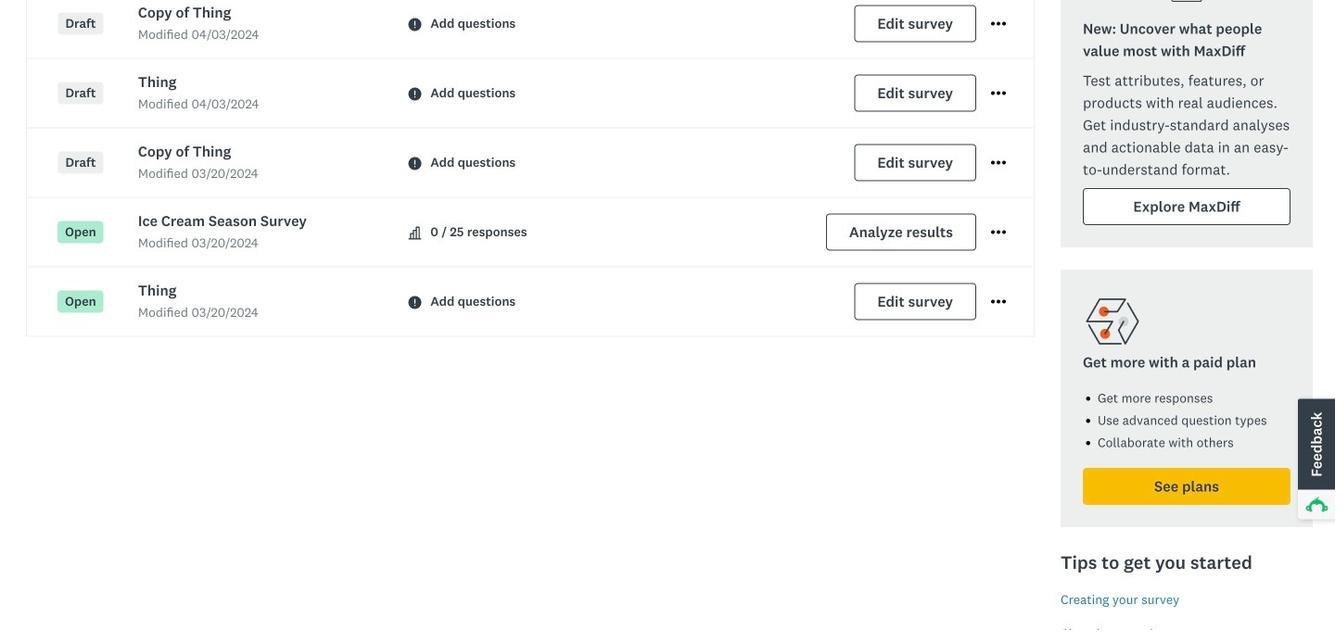 Task type: describe. For each thing, give the bounding box(es) containing it.
3 warning image from the top
[[408, 157, 421, 170]]

4 open menu image from the top
[[991, 300, 1006, 304]]

6 open menu image from the top
[[991, 225, 1006, 240]]

4 warning image from the top
[[408, 296, 421, 309]]

2 open menu image from the top
[[991, 22, 1006, 26]]

1 open menu image from the top
[[991, 86, 1006, 101]]

response based pricing icon image
[[1083, 292, 1142, 351]]

4 open menu image from the top
[[991, 156, 1006, 170]]

3 open menu image from the top
[[991, 295, 1006, 309]]



Task type: locate. For each thing, give the bounding box(es) containing it.
response count image
[[408, 227, 421, 240]]

2 open menu image from the top
[[991, 231, 1006, 234]]

2 warning image from the top
[[408, 88, 421, 101]]

5 open menu image from the top
[[991, 161, 1006, 165]]

warning image
[[408, 18, 421, 31], [408, 88, 421, 101], [408, 157, 421, 170], [408, 296, 421, 309]]

max diff icon image
[[1164, 0, 1209, 7]]

open menu image
[[991, 86, 1006, 101], [991, 231, 1006, 234], [991, 295, 1006, 309], [991, 300, 1006, 304]]

open menu image
[[991, 16, 1006, 31], [991, 22, 1006, 26], [991, 92, 1006, 95], [991, 156, 1006, 170], [991, 161, 1006, 165], [991, 225, 1006, 240]]

1 warning image from the top
[[408, 18, 421, 31]]

1 open menu image from the top
[[991, 16, 1006, 31]]

response count image
[[408, 227, 421, 240]]

3 open menu image from the top
[[991, 92, 1006, 95]]



Task type: vqa. For each thing, say whether or not it's contained in the screenshot.
first Not filed image
no



